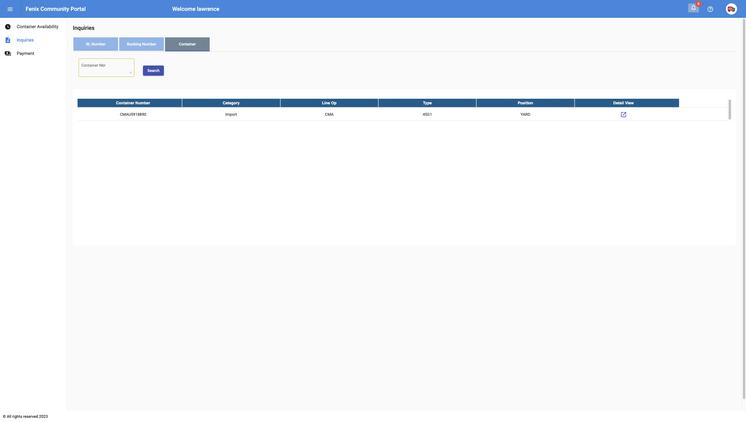 Task type: locate. For each thing, give the bounding box(es) containing it.
number inside container number column header
[[135, 101, 150, 105]]

no color image containing menu
[[7, 6, 13, 13]]

no color image for container availability
[[4, 23, 11, 30]]

booking number
[[127, 42, 156, 46]]

no color image for inquiries
[[4, 37, 11, 44]]

menu
[[7, 6, 13, 13]]

welcome
[[172, 6, 195, 12]]

inquiries up payment
[[17, 37, 34, 43]]

all
[[7, 415, 11, 419]]

community
[[40, 6, 69, 12]]

no color image containing open_in_new
[[620, 111, 627, 118]]

booking
[[127, 42, 141, 46]]

payments
[[4, 50, 11, 57]]

0 horizontal spatial inquiries
[[17, 37, 34, 43]]

© all rights reserved 2023
[[3, 415, 48, 419]]

container number
[[116, 101, 150, 105]]

category
[[223, 101, 240, 105]]

1 horizontal spatial inquiries
[[73, 25, 95, 31]]

no color image left help_outline popup button
[[690, 4, 697, 11]]

bl number
[[86, 42, 106, 46]]

op
[[331, 101, 337, 105]]

view
[[625, 101, 634, 105]]

notifications_none button
[[688, 3, 699, 13]]

no color image containing notifications_none
[[690, 4, 697, 11]]

number up cmau5918890
[[135, 101, 150, 105]]

line
[[322, 101, 330, 105]]

2023
[[39, 415, 48, 419]]

no color image
[[7, 6, 13, 13], [707, 6, 714, 13]]

2 no color image from the left
[[707, 6, 714, 13]]

1 vertical spatial inquiries
[[17, 37, 34, 43]]

no color image inside open_in_new button
[[620, 111, 627, 118]]

no color image down detail view
[[620, 111, 627, 118]]

no color image up 'description'
[[4, 23, 11, 30]]

no color image containing payments
[[4, 50, 11, 57]]

inquiries up bl
[[73, 25, 95, 31]]

detail view
[[613, 101, 634, 105]]

container
[[17, 24, 36, 29], [179, 42, 196, 46], [116, 101, 134, 105]]

no color image up the "watch_later"
[[7, 6, 13, 13]]

bl
[[86, 42, 91, 46]]

rights
[[12, 415, 22, 419]]

no color image inside help_outline popup button
[[707, 6, 714, 13]]

no color image
[[690, 4, 697, 11], [4, 23, 11, 30], [4, 37, 11, 44], [4, 50, 11, 57], [620, 111, 627, 118]]

inquiries
[[73, 25, 95, 31], [17, 37, 34, 43]]

2 vertical spatial container
[[116, 101, 134, 105]]

type
[[423, 101, 432, 105]]

no color image down 'description'
[[4, 50, 11, 57]]

1 horizontal spatial container
[[116, 101, 134, 105]]

row
[[77, 99, 728, 107]]

no color image containing help_outline
[[707, 6, 714, 13]]

0 horizontal spatial no color image
[[7, 6, 13, 13]]

1 vertical spatial container
[[179, 42, 196, 46]]

yard
[[521, 112, 530, 117]]

no color image containing watch_later
[[4, 23, 11, 30]]

no color image inside menu button
[[7, 6, 13, 13]]

welcome lawrence
[[172, 6, 219, 12]]

0 horizontal spatial container
[[17, 24, 36, 29]]

import
[[225, 112, 237, 117]]

no color image right notifications_none popup button at top right
[[707, 6, 714, 13]]

fenix
[[26, 6, 39, 12]]

0 vertical spatial inquiries
[[73, 25, 95, 31]]

navigation
[[0, 18, 67, 60]]

1 horizontal spatial no color image
[[707, 6, 714, 13]]

no color image down the "watch_later"
[[4, 37, 11, 44]]

number
[[92, 42, 106, 46], [142, 42, 156, 46], [135, 101, 150, 105]]

search
[[147, 68, 160, 73]]

2 horizontal spatial container
[[179, 42, 196, 46]]

None text field
[[81, 64, 132, 74]]

container for container
[[179, 42, 196, 46]]

1 no color image from the left
[[7, 6, 13, 13]]

container inside navigation
[[17, 24, 36, 29]]

cmau5918890
[[120, 112, 146, 117]]

bl number tab panel
[[73, 52, 736, 246]]

container inside column header
[[116, 101, 134, 105]]

number right "booking"
[[142, 42, 156, 46]]

0 vertical spatial container
[[17, 24, 36, 29]]

no color image inside notifications_none popup button
[[690, 4, 697, 11]]

number right bl
[[92, 42, 106, 46]]

no color image containing description
[[4, 37, 11, 44]]

category column header
[[182, 99, 280, 107]]

help_outline button
[[705, 3, 716, 15]]

number for booking number
[[142, 42, 156, 46]]



Task type: vqa. For each thing, say whether or not it's contained in the screenshot.
Book_Online button
no



Task type: describe. For each thing, give the bounding box(es) containing it.
open_in_new button
[[618, 109, 629, 120]]

container availability
[[17, 24, 58, 29]]

number for bl number
[[92, 42, 106, 46]]

©
[[3, 415, 6, 419]]

line op
[[322, 101, 337, 105]]

detail view column header
[[575, 99, 679, 107]]

search button
[[143, 66, 164, 76]]

cma
[[325, 112, 334, 117]]

availability
[[37, 24, 58, 29]]

position column header
[[477, 99, 575, 107]]

detail
[[613, 101, 624, 105]]

container for container number
[[116, 101, 134, 105]]

45g1
[[423, 112, 432, 117]]

menu button
[[4, 3, 16, 15]]

payment
[[17, 51, 34, 56]]

position
[[518, 101, 533, 105]]

watch_later
[[4, 23, 11, 30]]

open_in_new
[[620, 111, 627, 118]]

no color image for payment
[[4, 50, 11, 57]]

inquiries inside navigation
[[17, 37, 34, 43]]

no color image for help_outline popup button
[[707, 6, 714, 13]]

description
[[4, 37, 11, 44]]

fenix community portal
[[26, 6, 86, 12]]

number for container number
[[135, 101, 150, 105]]

container for container availability
[[17, 24, 36, 29]]

reserved
[[23, 415, 38, 419]]

container number column header
[[77, 99, 182, 107]]

portal
[[71, 6, 86, 12]]

lawrence
[[197, 6, 219, 12]]

open_in_new grid
[[77, 99, 732, 121]]

booking number tab panel
[[73, 52, 736, 246]]

type column header
[[378, 99, 477, 107]]

no color image for menu button
[[7, 6, 13, 13]]

row containing container number
[[77, 99, 728, 107]]

notifications_none
[[690, 4, 697, 11]]

navigation containing watch_later
[[0, 18, 67, 60]]

line op column header
[[280, 99, 378, 107]]

help_outline
[[707, 6, 714, 13]]

open_in_new row
[[77, 107, 728, 121]]



